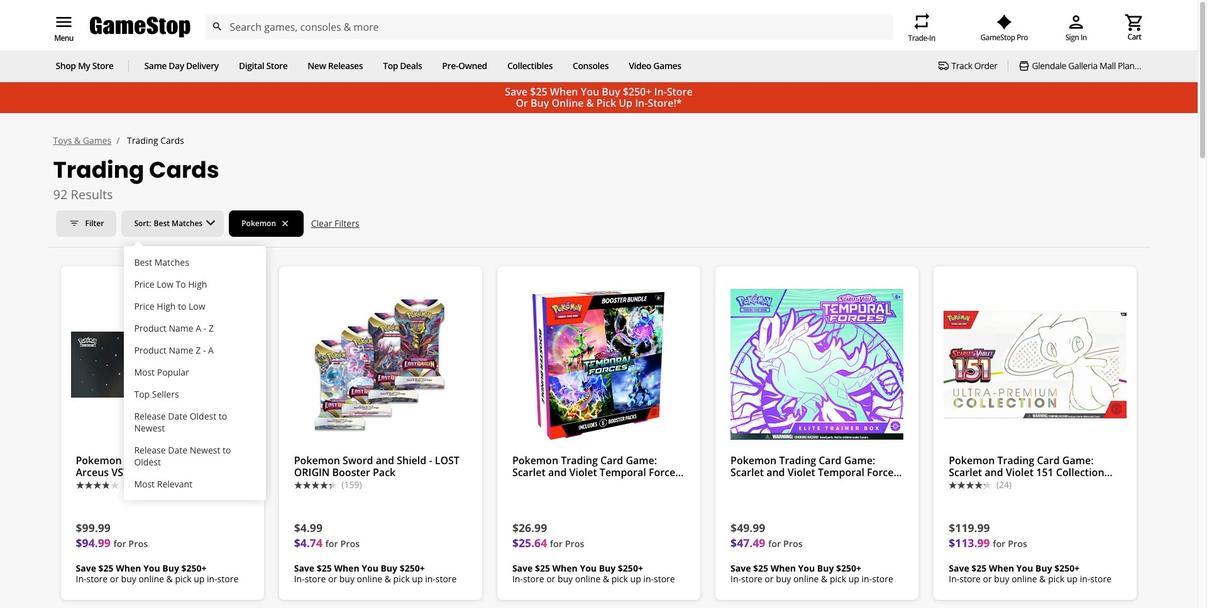 Task type: vqa. For each thing, say whether or not it's contained in the screenshot.
Gamestop Charging Headset Stand image at the left of the page
no



Task type: describe. For each thing, give the bounding box(es) containing it.
Search games, consoles & more search field
[[230, 15, 871, 40]]



Task type: locate. For each thing, give the bounding box(es) containing it.
gamestop pro icon image
[[997, 14, 1013, 30]]

None search field
[[205, 15, 894, 40]]

gamestop image
[[90, 15, 190, 39]]



